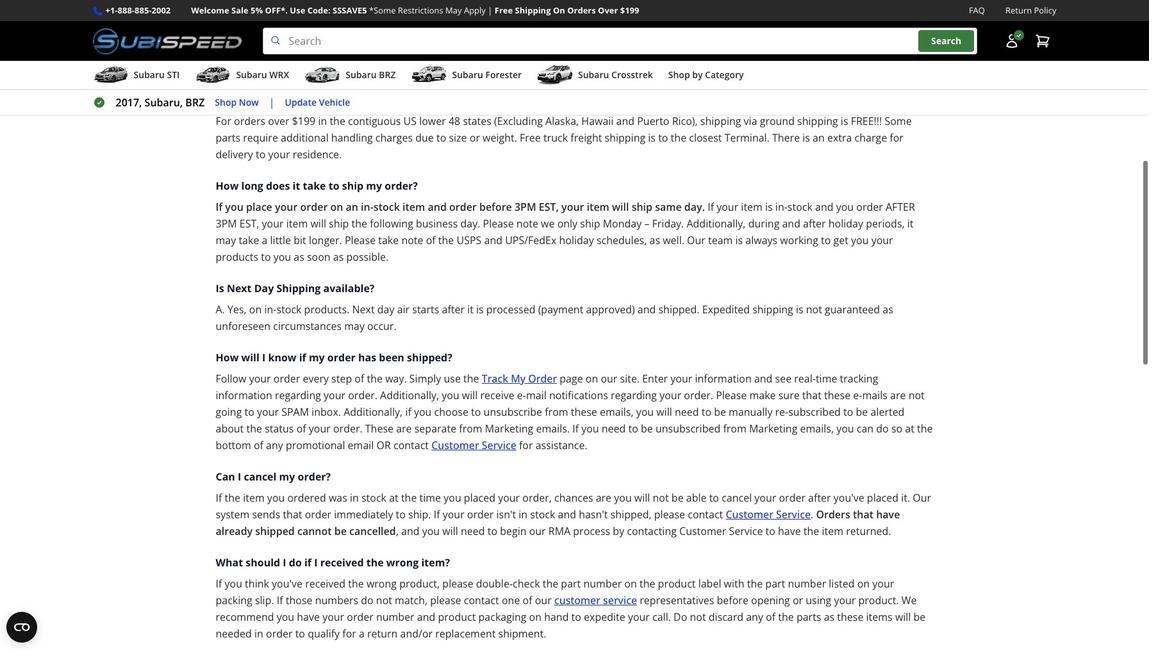 Task type: describe. For each thing, give the bounding box(es) containing it.
the left the 'following'
[[352, 217, 367, 231]]

bit
[[294, 233, 306, 247]]

step
[[331, 372, 352, 386]]

item(s).
[[438, 9, 473, 23]]

after inside a. yes, on in-stock products. next day air starts after it is processed (payment approved) and shipped. expedited shipping is not guaranteed as unforeseen circumstances may occur.
[[442, 303, 465, 317]]

if for order
[[299, 351, 306, 365]]

possible.
[[346, 250, 388, 264]]

going
[[216, 405, 242, 419]]

my up all
[[227, 40, 243, 55]]

order up "cannot" at the left bottom
[[305, 508, 331, 522]]

handling
[[331, 131, 373, 145]]

at inside page on our site. enter your information and see real-time tracking information regarding your order. additionally, you will receive e-mail notifications regarding your order. please make sure that these e-mails are not going to your spam inbox. additionally, if you choose to unsubscribe from these emails, you will need to be manually re-subscribed to be alerted about the status of your order. these are separate from marketing emails. if you need to be unsubscribed from marketing emails, you can do so at the bottom of any promotional email or contact
[[905, 422, 914, 436]]

service for .
[[776, 508, 811, 522]]

1 horizontal spatial need
[[602, 422, 626, 436]]

residence.
[[293, 147, 342, 162]]

button image
[[1004, 33, 1019, 49]]

the down the .
[[804, 524, 819, 538]]

as inside a. yes, on in-stock products. next day air starts after it is processed (payment approved) and shipped. expedited shipping is not guaranteed as unforeseen circumstances may occur.
[[883, 303, 893, 317]]

immediately
[[334, 508, 393, 522]]

–
[[644, 217, 649, 231]]

delivery
[[216, 147, 253, 162]]

shipping down hawaii
[[605, 131, 645, 145]]

1 vertical spatial holiday
[[559, 233, 594, 247]]

a subaru wrx thumbnail image image
[[195, 65, 231, 85]]

ship left monday
[[580, 217, 600, 231]]

1 horizontal spatial |
[[488, 4, 492, 16]]

shipping up closest
[[700, 114, 741, 128]]

contact inside if the item you ordered was in stock at the time you placed your order, chances are you will not be able to cancel your order after you've placed it. our system sends that order immediately to ship. if your order isn't in stock and hasn't shipped, please contact
[[688, 508, 723, 522]]

search input field
[[262, 28, 977, 55]]

time for the
[[419, 491, 441, 505]]

simply inside if you have a coupon, you may redeem it in your shopping cart. simply enter the coupon code and hit "apply". you will see the discount amount deducted from your total amount on qualified item(s).
[[519, 0, 551, 6]]

to down customer
[[571, 610, 581, 624]]

welcome
[[191, 4, 229, 16]]

order left isn't
[[467, 508, 494, 522]]

subaru for subaru forester
[[452, 69, 483, 81]]

and right ,
[[401, 524, 419, 538]]

to right subscribed
[[843, 405, 853, 419]]

2 vertical spatial additionally,
[[344, 405, 403, 419]]

lower
[[419, 114, 446, 128]]

that inside page on our site. enter your information and see real-time tracking information regarding your order. additionally, you will receive e-mail notifications regarding your order. please make sure that these e-mails are not going to your spam inbox. additionally, if you choose to unsubscribe from these emails, you will need to be manually re-subscribed to be alerted about the status of your order. these are separate from marketing emails. if you need to be unsubscribed from marketing emails, you can do so at the bottom of any promotional email or contact
[[802, 388, 822, 403]]

item inside if the item you ordered was in stock at the time you placed your order, chances are you will not be able to cancel your order after you've placed it. our system sends that order immediately to ship. if your order isn't in stock and hasn't shipped, please contact
[[243, 491, 264, 505]]

0 horizontal spatial free
[[495, 4, 513, 16]]

1 horizontal spatial day.
[[684, 200, 705, 214]]

if inside page on our site. enter your information and see real-time tracking information regarding your order. additionally, you will receive e-mail notifications regarding your order. please make sure that these e-mails are not going to your spam inbox. additionally, if you choose to unsubscribe from these emails, you will need to be manually re-subscribed to be alerted about the status of your order. these are separate from marketing emails. if you need to be unsubscribed from marketing emails, you can do so at the bottom of any promotional email or contact
[[405, 405, 411, 419]]

0 vertical spatial received
[[320, 556, 364, 570]]

as right soon
[[333, 250, 344, 264]]

order down how long does it take to ship my order?
[[300, 200, 328, 214]]

item up monday
[[587, 200, 609, 214]]

before inside representatives before opening or using your product. we recommend you have your order number and product packaging on hand to expedite your call. do not discard any of the parts as these items will be needed in order to qualify for a return and/or replacement shipment.
[[717, 594, 748, 608]]

after inside if your item is in-stock and you order after 3pm est, your item will ship the following business day. please note we only ship monday – friday. additionally, during and after holiday periods, it may take a little bit longer. please take note of the usps and ups/fedex holiday schedules, as well. our team is always working to get you your products to you as soon as possible.
[[803, 217, 826, 231]]

have inside orders that have already shipped cannot be cancelled
[[876, 508, 900, 522]]

manufacturer's
[[372, 62, 445, 76]]

well.
[[663, 233, 684, 247]]

if inside if you have a coupon, you may redeem it in your shopping cart. simply enter the coupon code and hit "apply". you will see the discount amount deducted from your total amount on qualified item(s).
[[216, 0, 222, 6]]

periods,
[[866, 217, 905, 231]]

subaru for subaru wrx
[[236, 69, 267, 81]]

1 vertical spatial shipping
[[277, 281, 321, 296]]

order. up unsubscribed
[[684, 388, 713, 403]]

2017, subaru, brz
[[116, 96, 205, 110]]

subaru wrx
[[236, 69, 289, 81]]

after inside if the item you ordered was in stock at the time you placed your order, chances are you will not be able to cancel your order after you've placed it. our system sends that order immediately to ship. if your order isn't in stock and hasn't shipped, please contact
[[808, 491, 831, 505]]

subaru,
[[145, 96, 183, 110]]

2 vertical spatial need
[[461, 524, 485, 538]]

0 horizontal spatial do
[[289, 556, 302, 570]]

qualified
[[394, 9, 435, 23]]

have inside representatives before opening or using your product. we recommend you have your order number and product packaging on hand to expedite your call. do not discard any of the parts as these items will be needed in order to qualify for a return and/or replacement shipment.
[[297, 610, 320, 624]]

1 placed from the left
[[464, 491, 495, 505]]

0 horizontal spatial emails,
[[600, 405, 634, 419]]

open widget image
[[6, 612, 37, 643]]

or
[[377, 438, 391, 453]]

if for received
[[304, 556, 311, 570]]

our inside if your item is in-stock and you order after 3pm est, your item will ship the following business day. please note we only ship monday – friday. additionally, during and after holiday periods, it may take a little bit longer. please take note of the usps and ups/fedex holiday schedules, as well. our team is always working to get you your products to you as soon as possible.
[[687, 233, 705, 247]]

1 vertical spatial please
[[442, 577, 473, 591]]

friday.
[[652, 217, 684, 231]]

extra
[[827, 131, 852, 145]]

1 horizontal spatial information
[[695, 372, 752, 386]]

is for is next day shipping available?
[[216, 281, 224, 296]]

product inside the if you think you've received the wrong product, please double-check the part number on the product label with the part number listed on your packing slip. if those numbers do not match, please contact one of our
[[658, 577, 696, 591]]

size
[[449, 131, 467, 145]]

is shipping really free?
[[216, 93, 330, 107]]

shipping up extra at the right
[[797, 114, 838, 128]]

the down business
[[438, 233, 454, 247]]

choose
[[434, 405, 468, 419]]

order up customer service .
[[779, 491, 806, 505]]

on down how long does it take to ship my order?
[[330, 200, 343, 214]]

be inside representatives before opening or using your product. we recommend you have your order number and product packaging on hand to expedite your call. do not discard any of the parts as these items will be needed in order to qualify for a return and/or replacement shipment.
[[914, 610, 926, 624]]

a. yes,
[[216, 303, 247, 317]]

total
[[314, 9, 336, 23]]

of down the spam on the bottom left
[[296, 422, 306, 436]]

a up a subaru brz thumbnail image
[[328, 40, 334, 55]]

rico),
[[672, 114, 698, 128]]

will inside representatives before opening or using your product. we recommend you have your order number and product packaging on hand to expedite your call. do not discard any of the parts as these items will be needed in order to qualify for a return and/or replacement shipment.
[[895, 610, 911, 624]]

and inside a. yes, on in-stock products. next day air starts after it is processed (payment approved) and shipped. expedited shipping is not guaranteed as unforeseen circumstances may occur.
[[638, 303, 656, 317]]

may inside if your item is in-stock and you order after 3pm est, your item will ship the following business day. please note we only ship monday – friday. additionally, during and after holiday periods, it may take a little bit longer. please take note of the usps and ups/fedex holiday schedules, as well. our team is always working to get you your products to you as soon as possible.
[[216, 233, 236, 247]]

1 vertical spatial our
[[529, 524, 546, 538]]

parts inside the for orders over $199 in the contiguous us lower 48 states (excluding alaska, hawaii and puerto rico), shipping via ground shipping is free!!! some parts require additional handling charges due to size or weight. free truck freight shipping is to the closest terminal. there is an extra charge for delivery to your residence.
[[216, 131, 240, 145]]

welcome sale 5% off*. use code: sssave5
[[191, 4, 367, 16]]

1 horizontal spatial part
[[561, 577, 581, 591]]

emails.
[[536, 422, 570, 436]]

returned.
[[846, 524, 891, 538]]

1 vertical spatial for
[[519, 438, 533, 453]]

in- inside if your item is in-stock and you order after 3pm est, your item will ship the following business day. please note we only ship monday – friday. additionally, during and after holiday periods, it may take a little bit longer. please take note of the usps and ups/fedex holiday schedules, as well. our team is always working to get you your products to you as soon as possible.
[[775, 200, 788, 214]]

unsubscribed
[[656, 422, 720, 436]]

of inside the if you think you've received the wrong product, please double-check the part number on the product label with the part number listed on your packing slip. if those numbers do not match, please contact one of our
[[523, 594, 532, 608]]

qualify
[[308, 627, 340, 641]]

not inside a. yes, on in-stock products. next day air starts after it is processed (payment approved) and shipped. expedited shipping is not guaranteed as unforeseen circumstances may occur.
[[806, 303, 822, 317]]

isn't
[[496, 508, 516, 522]]

and up get
[[815, 200, 833, 214]]

i right can
[[238, 470, 241, 484]]

be up can
[[856, 405, 868, 419]]

update vehicle button
[[285, 95, 350, 110]]

the up system
[[225, 491, 240, 505]]

and/or inside representatives before opening or using your product. we recommend you have your order number and product packaging on hand to expedite your call. do not discard any of the parts as these items will be needed in order to qualify for a return and/or replacement shipment.
[[400, 627, 433, 641]]

shipping up orders
[[227, 93, 270, 107]]

shop for shop by category
[[668, 69, 690, 81]]

our inside page on our site. enter your information and see real-time tracking information regarding your order. additionally, you will receive e-mail notifications regarding your order. please make sure that these e-mails are not going to your spam inbox. additionally, if you choose to unsubscribe from these emails, you will need to be manually re-subscribed to be alerted about the status of your order. these are separate from marketing emails. if you need to be unsubscribed from marketing emails, you can do so at the bottom of any promotional email or contact
[[601, 372, 617, 386]]

will up item? on the bottom left
[[442, 524, 458, 538]]

ship up longer.
[[329, 217, 349, 231]]

service
[[603, 594, 637, 608]]

1 horizontal spatial take
[[303, 179, 326, 193]]

in right isn't
[[519, 508, 528, 522]]

by inside dropdown button
[[692, 69, 703, 81]]

and up business
[[428, 200, 447, 214]]

1 marketing from the left
[[485, 422, 533, 436]]

do inside the if you think you've received the wrong product, please double-check the part number on the product label with the part number listed on your packing slip. if those numbers do not match, please contact one of our
[[361, 594, 373, 608]]

2002
[[152, 4, 171, 16]]

received inside the if you think you've received the wrong product, please double-check the part number on the product label with the part number listed on your packing slip. if those numbers do not match, please contact one of our
[[305, 577, 346, 591]]

will inside if the item you ordered was in stock at the time you placed your order, chances are you will not be able to cancel your order after you've placed it. our system sends that order immediately to ship. if your order isn't in stock and hasn't shipped, please contact
[[634, 491, 650, 505]]

contact inside page on our site. enter your information and see real-time tracking information regarding your order. additionally, you will receive e-mail notifications regarding your order. please make sure that these e-mails are not going to your spam inbox. additionally, if you choose to unsubscribe from these emails, you will need to be manually re-subscribed to be alerted about the status of your order. these are separate from marketing emails. if you need to be unsubscribed from marketing emails, you can do so at the bottom of any promotional email or contact
[[393, 438, 429, 453]]

to right able
[[709, 491, 719, 505]]

the right so
[[917, 422, 933, 436]]

3pm inside if your item is in-stock and you order after 3pm est, your item will ship the following business day. please note we only ship monday – friday. additionally, during and after holiday periods, it may take a little bit longer. please take note of the usps and ups/fedex holiday schedules, as well. our team is always working to get you your products to you as soon as possible.
[[216, 217, 237, 231]]

shipping inside a. yes, on in-stock products. next day air starts after it is processed (payment approved) and shipped. expedited shipping is not guaranteed as unforeseen circumstances may occur.
[[752, 303, 793, 317]]

it inside a. yes, on in-stock products. next day air starts after it is processed (payment approved) and shipped. expedited shipping is not guaranteed as unforeseen circumstances may occur.
[[467, 303, 474, 317]]

stock down "order," on the left bottom of page
[[530, 508, 555, 522]]

subaru for subaru sti
[[134, 69, 165, 81]]

0 vertical spatial and/or
[[502, 62, 535, 76]]

vehicle
[[319, 96, 350, 108]]

guarantees.
[[537, 62, 596, 76]]

working
[[780, 233, 818, 247]]

schedules,
[[597, 233, 647, 247]]

2 e- from the left
[[853, 388, 862, 403]]

to down residence.
[[329, 179, 339, 193]]

will inside if your item is in-stock and you order after 3pm est, your item will ship the following business day. please note we only ship monday – friday. additionally, during and after holiday periods, it may take a little bit longer. please take note of the usps and ups/fedex holiday schedules, as well. our team is always working to get you your products to you as soon as possible.
[[310, 217, 326, 231]]

you inside the if you think you've received the wrong product, please double-check the part number on the product label with the part number listed on your packing slip. if those numbers do not match, please contact one of our
[[225, 577, 242, 591]]

promotional
[[286, 438, 345, 453]]

team
[[708, 233, 733, 247]]

and inside if you have a coupon, you may redeem it in your shopping cart. simply enter the coupon code and hit "apply". you will see the discount amount deducted from your total amount on qualified item(s).
[[665, 0, 683, 6]]

product,
[[399, 577, 440, 591]]

products
[[216, 250, 258, 264]]

if up system
[[216, 491, 222, 505]]

0 vertical spatial need
[[675, 405, 699, 419]]

number for be
[[376, 610, 414, 624]]

i right should
[[283, 556, 286, 570]]

2 vertical spatial customer
[[679, 524, 726, 538]]

from inside if you have a coupon, you may redeem it in your shopping cart. simply enter the coupon code and hit "apply". you will see the discount amount deducted from your total amount on qualified item(s).
[[264, 9, 287, 23]]

rma
[[548, 524, 570, 538]]

number for contact
[[583, 577, 622, 591]]

shop for shop now
[[215, 96, 237, 108]]

the right about
[[246, 422, 262, 436]]

to up ,
[[396, 508, 406, 522]]

1 vertical spatial these
[[571, 405, 597, 419]]

1 regarding from the left
[[275, 388, 321, 403]]

the right use
[[463, 372, 479, 386]]

item up the 'following'
[[402, 200, 425, 214]]

order up step
[[327, 351, 356, 365]]

order. down step
[[348, 388, 377, 403]]

as left well.
[[650, 233, 660, 247]]

2 vertical spatial please
[[430, 594, 461, 608]]

in right was
[[350, 491, 359, 505]]

representatives before opening or using your product. we recommend you have your order number and product packaging on hand to expedite your call. do not discard any of the parts as these items will be needed in order to qualify for a return and/or replacement shipment.
[[216, 594, 926, 641]]

not inside representatives before opening or using your product. we recommend you have your order number and product packaging on hand to expedite your call. do not discard any of the parts as these items will be needed in order to qualify for a return and/or replacement shipment.
[[690, 610, 706, 624]]

us
[[403, 114, 417, 128]]

sti
[[167, 69, 180, 81]]

to right going
[[244, 405, 254, 419]]

0 horizontal spatial part
[[245, 40, 267, 55]]

item up during
[[741, 200, 763, 214]]

return policy link
[[1005, 4, 1056, 17]]

+1-888-885-2002 link
[[105, 4, 171, 17]]

1 horizontal spatial emails,
[[800, 422, 834, 436]]

order inside if your item is in-stock and you order after 3pm est, your item will ship the following business day. please note we only ship monday – friday. additionally, during and after holiday periods, it may take a little bit longer. please take note of the usps and ups/fedex holiday schedules, as well. our team is always working to get you your products to you as soon as possible.
[[856, 200, 883, 214]]

the down "vehicle"
[[330, 114, 345, 128]]

separate
[[414, 422, 456, 436]]

will inside if you have a coupon, you may redeem it in your shopping cart. simply enter the coupon code and hit "apply". you will see the discount amount deducted from your total amount on qualified item(s).
[[762, 0, 778, 6]]

cancelled
[[349, 524, 396, 538]]

to left begin
[[488, 524, 497, 538]]

numbers
[[315, 594, 358, 608]]

and inside if the item you ordered was in stock at the time you placed your order, chances are you will not be able to cancel your order after you've placed it. our system sends that order immediately to ship. if your order isn't in stock and hasn't shipped, please contact
[[558, 508, 576, 522]]

redeem
[[363, 0, 401, 6]]

apply
[[464, 4, 486, 16]]

0 vertical spatial before
[[479, 200, 512, 214]]

my up every
[[309, 351, 325, 365]]

to down puerto
[[658, 131, 668, 145]]

customer
[[554, 594, 600, 608]]

and up working on the right of the page
[[782, 217, 800, 231]]

subispeed logo image
[[93, 28, 242, 55]]

there
[[772, 131, 800, 145]]

order down know
[[274, 372, 300, 386]]

1 horizontal spatial customer service link
[[726, 508, 811, 522]]

0 horizontal spatial orders
[[567, 4, 596, 16]]

1 vertical spatial additionally,
[[380, 388, 439, 403]]

from down manually at bottom
[[723, 422, 746, 436]]

available?
[[323, 281, 375, 296]]

been
[[379, 351, 404, 365]]

1 e- from the left
[[517, 388, 526, 403]]

at inside if the item you ordered was in stock at the time you placed your order, chances are you will not be able to cancel your order after you've placed it. our system sends that order immediately to ship. if your order isn't in stock and hasn't shipped, please contact
[[389, 491, 398, 505]]

1 vertical spatial order?
[[298, 470, 331, 484]]

please inside page on our site. enter your information and see real-time tracking information regarding your order. additionally, you will receive e-mail notifications regarding your order. please make sure that these e-mails are not going to your spam inbox. additionally, if you choose to unsubscribe from these emails, you will need to be manually re-subscribed to be alerted about the status of your order. these are separate from marketing emails. if you need to be unsubscribed from marketing emails, you can do so at the bottom of any promotional email or contact
[[716, 388, 747, 403]]

see inside if you have a coupon, you may redeem it in your shopping cart. simply enter the coupon code and hit "apply". you will see the discount amount deducted from your total amount on qualified item(s).
[[780, 0, 797, 6]]

how for how long does it take to ship my order?
[[216, 179, 239, 193]]

return policy
[[1005, 4, 1056, 16]]

i down "cannot" at the left bottom
[[314, 556, 318, 570]]

please inside if the item you ordered was in stock at the time you placed your order, chances are you will not be able to cancel your order after you've placed it. our system sends that order immediately to ship. if your order isn't in stock and hasn't shipped, please contact
[[654, 508, 685, 522]]

stock up the 'following'
[[374, 200, 400, 214]]

is right 'there'
[[803, 131, 810, 145]]

with
[[724, 577, 744, 591]]

customer service
[[554, 594, 637, 608]]

0 horizontal spatial please
[[345, 233, 376, 247]]

2 horizontal spatial take
[[378, 233, 399, 247]]

the down cancelled
[[366, 556, 384, 570]]

order. up email
[[333, 422, 362, 436]]

in- inside a. yes, on in-stock products. next day air starts after it is processed (payment approved) and shipped. expedited shipping is not guaranteed as unforeseen circumstances may occur.
[[264, 303, 276, 317]]

or inside the for orders over $199 in the contiguous us lower 48 states (excluding alaska, hawaii and puerto rico), shipping via ground shipping is free!!! some parts require additional handling charges due to size or weight. free truck freight shipping is to the closest terminal. there is an extra charge for delivery to your residence.
[[470, 131, 480, 145]]

needed
[[216, 627, 252, 641]]

is down puerto
[[648, 131, 656, 145]]

over
[[598, 4, 618, 16]]

1 vertical spatial an
[[346, 200, 358, 214]]

representatives
[[640, 594, 714, 608]]

be inside if the item you ordered was in stock at the time you placed your order, chances are you will not be able to cancel your order after you've placed it. our system sends that order immediately to ship. if your order isn't in stock and hasn't shipped, please contact
[[672, 491, 684, 505]]

any inside page on our site. enter your information and see real-time tracking information regarding your order. additionally, you will receive e-mail notifications regarding your order. please make sure that these e-mails are not going to your spam inbox. additionally, if you choose to unsubscribe from these emails, you will need to be manually re-subscribed to be alerted about the status of your order. these are separate from marketing emails. if you need to be unsubscribed from marketing emails, you can do so at the bottom of any promotional email or contact
[[266, 438, 283, 453]]

product inside representatives before opening or using your product. we recommend you have your order number and product packaging on hand to expedite your call. do not discard any of the parts as these items will be needed in order to qualify for a return and/or replacement shipment.
[[438, 610, 476, 624]]

is up extra at the right
[[841, 114, 848, 128]]

you inside representatives before opening or using your product. we recommend you have your order number and product packaging on hand to expedite your call. do not discard any of the parts as these items will be needed in order to qualify for a return and/or replacement shipment.
[[277, 610, 294, 624]]

for
[[216, 114, 231, 128]]

is left 'guaranteed'
[[796, 303, 803, 317]]

to right choose
[[471, 405, 481, 419]]

wrong inside the if you think you've received the wrong product, please double-check the part number on the product label with the part number listed on your packing slip. if those numbers do not match, please contact one of our
[[367, 577, 397, 591]]

system
[[216, 508, 249, 522]]

the up representatives
[[640, 577, 655, 591]]

will up the "follow"
[[241, 351, 259, 365]]

the left way.
[[367, 372, 383, 386]]

are up alerted
[[890, 388, 906, 403]]

will up choose
[[462, 388, 478, 403]]

2 horizontal spatial part
[[765, 577, 785, 591]]

occur.
[[367, 319, 396, 333]]

order down slip. on the left bottom of page
[[266, 627, 293, 641]]

match,
[[395, 594, 428, 608]]

0 horizontal spatial amount
[[338, 9, 376, 23]]

the left discount on the right of the page
[[799, 0, 815, 6]]

day
[[254, 281, 274, 296]]

some
[[885, 114, 912, 128]]

item left returned.
[[822, 524, 843, 538]]

products.
[[304, 303, 349, 317]]

on up service
[[624, 577, 637, 591]]

policy
[[1034, 4, 1056, 16]]

ship down "handling"
[[342, 179, 363, 193]]

business
[[416, 217, 458, 231]]

that inside if the item you ordered was in stock at the time you placed your order, chances are you will not be able to cancel your order after you've placed it. our system sends that order immediately to ship. if your order isn't in stock and hasn't shipped, please contact
[[283, 508, 302, 522]]

shipment.
[[498, 627, 546, 641]]

for inside the for orders over $199 in the contiguous us lower 48 states (excluding alaska, hawaii and puerto rico), shipping via ground shipping is free!!! some parts require additional handling charges due to size or weight. free truck freight shipping is to the closest terminal. there is an extra charge for delivery to your residence.
[[890, 131, 904, 145]]

0 horizontal spatial information
[[216, 388, 272, 403]]

sale
[[231, 4, 248, 16]]

are inside if the item you ordered was in stock at the time you placed your order, chances are you will not be able to cancel your order after you've placed it. our system sends that order immediately to ship. if your order isn't in stock and hasn't shipped, please contact
[[596, 491, 611, 505]]

is right team
[[735, 233, 743, 247]]

2 horizontal spatial number
[[788, 577, 826, 591]]

all
[[216, 62, 227, 76]]

alaska,
[[545, 114, 579, 128]]

wrx
[[269, 69, 289, 81]]

as down bit
[[294, 250, 304, 264]]

search button
[[918, 30, 974, 52]]

freight
[[571, 131, 602, 145]]

0 vertical spatial parts
[[230, 62, 255, 76]]

1 horizontal spatial shipping
[[515, 4, 551, 16]]

my up ordered
[[279, 470, 295, 484]]

service for for
[[482, 438, 516, 453]]

if left place
[[216, 200, 222, 214]]

return
[[1005, 4, 1032, 16]]

is up during
[[765, 200, 773, 214]]

1 horizontal spatial holiday
[[828, 217, 863, 231]]

crosstrek
[[611, 69, 653, 81]]

you've inside if the item you ordered was in stock at the time you placed your order, chances are you will not be able to cancel your order after you've placed it. our system sends that order immediately to ship. if your order isn't in stock and hasn't shipped, please contact
[[834, 491, 864, 505]]

it inside if your item is in-stock and you order after 3pm est, your item will ship the following business day. please note we only ship monday – friday. additionally, during and after holiday periods, it may take a little bit longer. please take note of the usps and ups/fedex holiday schedules, as well. our team is always working to get you your products to you as soon as possible.
[[907, 217, 914, 231]]

following
[[370, 217, 413, 231]]

the up ship.
[[401, 491, 417, 505]]

subaru brz
[[346, 69, 396, 81]]

ship up –
[[632, 200, 652, 214]]

on inside representatives before opening or using your product. we recommend you have your order number and product packaging on hand to expedite your call. do not discard any of the parts as these items will be needed in order to qualify for a return and/or replacement shipment.
[[529, 610, 542, 624]]

0 vertical spatial note
[[516, 217, 538, 231]]

2 regarding from the left
[[611, 388, 657, 403]]

are up "is shipping really free?"
[[257, 62, 273, 76]]

air
[[397, 303, 410, 317]]

or inside representatives before opening or using your product. we recommend you have your order number and product packaging on hand to expedite your call. do not discard any of the parts as these items will be needed in order to qualify for a return and/or replacement shipment.
[[793, 594, 803, 608]]

0 vertical spatial these
[[824, 388, 851, 403]]

of right bottom
[[254, 438, 263, 453]]

puerto
[[637, 114, 669, 128]]

0 vertical spatial next
[[227, 281, 252, 296]]



Task type: vqa. For each thing, say whether or not it's contained in the screenshot.
bottommost Is
yes



Task type: locate. For each thing, give the bounding box(es) containing it.
the right check
[[543, 577, 558, 591]]

stock down is next day shipping available?
[[276, 303, 301, 317]]

will up shipped,
[[634, 491, 650, 505]]

same
[[655, 200, 682, 214]]

2 vertical spatial our
[[535, 594, 552, 608]]

that inside orders that have already shipped cannot be cancelled
[[853, 508, 873, 522]]

are
[[257, 62, 273, 76], [890, 388, 906, 403], [396, 422, 412, 436], [596, 491, 611, 505]]

0 vertical spatial additionally,
[[687, 217, 746, 231]]

1 subaru from the left
[[134, 69, 165, 81]]

contiguous
[[348, 114, 401, 128]]

in- up the 'following'
[[361, 200, 374, 214]]

0 horizontal spatial regarding
[[275, 388, 321, 403]]

1 vertical spatial contact
[[688, 508, 723, 522]]

2 horizontal spatial please
[[716, 388, 747, 403]]

please down 'product,'
[[430, 594, 461, 608]]

customer for customer service .
[[726, 508, 773, 522]]

3 subaru from the left
[[346, 69, 377, 81]]

2 horizontal spatial contact
[[688, 508, 723, 522]]

in inside the for orders over $199 in the contiguous us lower 48 states (excluding alaska, hawaii and puerto rico), shipping via ground shipping is free!!! some parts require additional handling charges due to size or weight. free truck freight shipping is to the closest terminal. there is an extra charge for delivery to your residence.
[[318, 114, 327, 128]]

2 placed from the left
[[867, 491, 898, 505]]

now
[[239, 96, 259, 108]]

0 vertical spatial you've
[[834, 491, 864, 505]]

2 vertical spatial do
[[361, 594, 373, 608]]

by
[[313, 40, 326, 55], [339, 62, 351, 76], [692, 69, 703, 81], [613, 524, 624, 538]]

if right know
[[299, 351, 306, 365]]

to left get
[[821, 233, 831, 247]]

unsubscribe
[[484, 405, 542, 419]]

on down redeem
[[379, 9, 391, 23]]

how for how will i know if my order has been shipped?
[[216, 351, 239, 365]]

est, inside if your item is in-stock and you order after 3pm est, your item will ship the following business day. please note we only ship monday – friday. additionally, during and after holiday periods, it may take a little bit longer. please take note of the usps and ups/fedex holiday schedules, as well. our team is always working to get you your products to you as soon as possible.
[[240, 217, 259, 231]]

before
[[479, 200, 512, 214], [717, 594, 748, 608]]

1 vertical spatial next
[[352, 303, 375, 317]]

terminal.
[[725, 131, 770, 145]]

on inside if you have a coupon, you may redeem it in your shopping cart. simply enter the coupon code and hit "apply". you will see the discount amount deducted from your total amount on qualified item(s).
[[379, 9, 391, 23]]

1 horizontal spatial only
[[557, 217, 578, 231]]

mail
[[526, 388, 547, 403]]

warranty?:
[[337, 40, 393, 55]]

emails, down site.
[[600, 405, 634, 419]]

after up working on the right of the page
[[803, 217, 826, 231]]

0 horizontal spatial simply
[[409, 372, 441, 386]]

1 vertical spatial cancel
[[722, 491, 752, 505]]

our inside the if you think you've received the wrong product, please double-check the part number on the product label with the part number listed on your packing slip. if those numbers do not match, please contact one of our
[[535, 594, 552, 608]]

1 horizontal spatial $199
[[620, 4, 639, 16]]

for left assistance. on the bottom
[[519, 438, 533, 453]]

our inside if the item you ordered was in stock at the time you placed your order, chances are you will not be able to cancel your order after you've placed it. our system sends that order immediately to ship. if your order isn't in stock and hasn't shipped, please contact
[[913, 491, 931, 505]]

2 vertical spatial contact
[[464, 594, 499, 608]]

subaru brz button
[[305, 64, 396, 89]]

that up subscribed
[[802, 388, 822, 403]]

1 horizontal spatial please
[[483, 217, 514, 231]]

1 is from the top
[[216, 40, 224, 55]]

if right slip. on the left bottom of page
[[277, 594, 283, 608]]

not inside page on our site. enter your information and see real-time tracking information regarding your order. additionally, you will receive e-mail notifications regarding your order. please make sure that these e-mails are not going to your spam inbox. additionally, if you choose to unsubscribe from these emails, you will need to be manually re-subscribed to be alerted about the status of your order. these are separate from marketing emails. if you need to be unsubscribed from marketing emails, you can do so at the bottom of any promotional email or contact
[[908, 388, 925, 403]]

the down rico),
[[671, 131, 686, 145]]

from
[[264, 9, 287, 23], [545, 405, 568, 419], [459, 422, 482, 436], [723, 422, 746, 436]]

covered for only
[[276, 62, 314, 76]]

it inside if you have a coupon, you may redeem it in your shopping cart. simply enter the coupon code and hit "apply". you will see the discount amount deducted from your total amount on qualified item(s).
[[403, 0, 410, 6]]

is for is shipping really free?
[[216, 93, 224, 107]]

subaru crosstrek
[[578, 69, 653, 81]]

on
[[553, 4, 565, 16]]

charges
[[375, 131, 413, 145]]

1 vertical spatial see
[[775, 372, 792, 386]]

0 vertical spatial please
[[483, 217, 514, 231]]

0 horizontal spatial take
[[239, 233, 259, 247]]

restrictions
[[398, 4, 443, 16]]

charge
[[855, 131, 887, 145]]

is left processed
[[476, 303, 484, 317]]

1 vertical spatial time
[[419, 491, 441, 505]]

need up unsubscribed
[[675, 405, 699, 419]]

0 horizontal spatial shipping
[[277, 281, 321, 296]]

for inside representatives before opening or using your product. we recommend you have your order number and product packaging on hand to expedite your call. do not discard any of the parts as these items will be needed in order to qualify for a return and/or replacement shipment.
[[342, 627, 356, 641]]

1 vertical spatial service
[[776, 508, 811, 522]]

1 horizontal spatial cancel
[[722, 491, 752, 505]]

1 vertical spatial at
[[389, 491, 398, 505]]

any down opening
[[746, 610, 763, 624]]

information up make
[[695, 372, 752, 386]]

cancel inside if the item you ordered was in stock at the time you placed your order, chances are you will not be able to cancel your order after you've placed it. our system sends that order immediately to ship. if your order isn't in stock and hasn't shipped, please contact
[[722, 491, 752, 505]]

sure
[[778, 388, 800, 403]]

is
[[841, 114, 848, 128], [648, 131, 656, 145], [803, 131, 810, 145], [765, 200, 773, 214], [735, 233, 743, 247], [476, 303, 484, 317], [796, 303, 803, 317]]

have down customer service .
[[778, 524, 801, 538]]

call.
[[652, 610, 671, 624]]

be inside orders that have already shipped cannot be cancelled
[[334, 524, 347, 538]]

3pm
[[515, 200, 536, 214], [216, 217, 237, 231]]

if your item is in-stock and you order after 3pm est, your item will ship the following business day. please note we only ship monday – friday. additionally, during and after holiday periods, it may take a little bit longer. please take note of the usps and ups/fedex holiday schedules, as well. our team is always working to get you your products to you as soon as possible.
[[216, 200, 915, 264]]

0 vertical spatial shop
[[668, 69, 690, 81]]

and/or left a subaru crosstrek thumbnail image
[[502, 62, 535, 76]]

to down little at the top left
[[261, 250, 271, 264]]

product
[[658, 577, 696, 591], [438, 610, 476, 624]]

0 horizontal spatial $199
[[292, 114, 315, 128]]

0 vertical spatial 3pm
[[515, 200, 536, 214]]

for right qualify
[[342, 627, 356, 641]]

of inside representatives before opening or using your product. we recommend you have your order number and product packaging on hand to expedite your call. do not discard any of the parts as these items will be needed in order to qualify for a return and/or replacement shipment.
[[766, 610, 776, 624]]

holiday left schedules, in the right top of the page
[[559, 233, 594, 247]]

in up qualified
[[412, 0, 421, 6]]

may inside a. yes, on in-stock products. next day air starts after it is processed (payment approved) and shipped. expedited shipping is not guaranteed as unforeseen circumstances may occur.
[[344, 319, 365, 333]]

1 horizontal spatial orders
[[816, 508, 850, 522]]

0 horizontal spatial product
[[438, 610, 476, 624]]

my up the 'following'
[[366, 179, 382, 193]]

coupon,
[[279, 0, 318, 6]]

0 vertical spatial only
[[316, 62, 337, 76]]

a subaru sti thumbnail image image
[[93, 65, 128, 85]]

number inside representatives before opening or using your product. we recommend you have your order number and product packaging on hand to expedite your call. do not discard any of the parts as these items will be needed in order to qualify for a return and/or replacement shipment.
[[376, 610, 414, 624]]

can
[[216, 470, 235, 484]]

packaging
[[478, 610, 526, 624]]

discard
[[709, 610, 743, 624]]

know
[[268, 351, 296, 365]]

please up contacting
[[654, 508, 685, 522]]

order? up the 'following'
[[385, 179, 418, 193]]

1 vertical spatial wrong
[[367, 577, 397, 591]]

parts down for on the left of page
[[216, 131, 240, 145]]

do left so
[[876, 422, 889, 436]]

a subaru crosstrek thumbnail image image
[[537, 65, 573, 85]]

the inside representatives before opening or using your product. we recommend you have your order number and product packaging on hand to expedite your call. do not discard any of the parts as these items will be needed in order to qualify for a return and/or replacement shipment.
[[778, 610, 794, 624]]

2 is from the top
[[216, 93, 224, 107]]

have
[[245, 0, 268, 6], [876, 508, 900, 522], [778, 524, 801, 538], [297, 610, 320, 624]]

1 horizontal spatial brz
[[379, 69, 396, 81]]

all parts are covered only by the manufacturer's warranties and/or guarantees.
[[216, 62, 596, 76]]

expedited
[[702, 303, 750, 317]]

shopping
[[448, 0, 493, 6]]

that up returned.
[[853, 508, 873, 522]]

that down ordered
[[283, 508, 302, 522]]

2 horizontal spatial do
[[876, 422, 889, 436]]

0 horizontal spatial you've
[[272, 577, 302, 591]]

at right so
[[905, 422, 914, 436]]

faq
[[969, 4, 985, 16]]

what should i do if i received the wrong item?
[[216, 556, 450, 570]]

0 vertical spatial do
[[876, 422, 889, 436]]

hand
[[544, 610, 569, 624]]

0 vertical spatial est,
[[539, 200, 559, 214]]

only inside if your item is in-stock and you order after 3pm est, your item will ship the following business day. please note we only ship monday – friday. additionally, during and after holiday periods, it may take a little bit longer. please take note of the usps and ups/fedex holiday schedules, as well. our team is always working to get you your products to you as soon as possible.
[[557, 217, 578, 231]]

if you think you've received the wrong product, please double-check the part number on the product label with the part number listed on your packing slip. if those numbers do not match, please contact one of our
[[216, 577, 894, 608]]

really
[[273, 93, 302, 107]]

0 horizontal spatial holiday
[[559, 233, 594, 247]]

starts
[[412, 303, 439, 317]]

subaru for subaru brz
[[346, 69, 377, 81]]

1 horizontal spatial amount
[[861, 0, 899, 6]]

enter
[[642, 372, 668, 386]]

additionally, inside if your item is in-stock and you order after 3pm est, your item will ship the following business day. please note we only ship monday – friday. additionally, during and after holiday periods, it may take a little bit longer. please take note of the usps and ups/fedex holiday schedules, as well. our team is always working to get you your products to you as soon as possible.
[[687, 217, 746, 231]]

1 horizontal spatial you've
[[834, 491, 864, 505]]

0 vertical spatial time
[[816, 372, 837, 386]]

0 horizontal spatial marketing
[[485, 422, 533, 436]]

was
[[329, 491, 347, 505]]

$199 right over at the top of page
[[620, 4, 639, 16]]

order up business
[[449, 200, 477, 214]]

shop by category
[[668, 69, 744, 81]]

part up subaru wrx at top
[[245, 40, 267, 55]]

stock inside a. yes, on in-stock products. next day air starts after it is processed (payment approved) and shipped. expedited shipping is not guaranteed as unforeseen circumstances may occur.
[[276, 303, 301, 317]]

1 horizontal spatial marketing
[[749, 422, 797, 436]]

long
[[241, 179, 263, 193]]

0 horizontal spatial and/or
[[400, 627, 433, 641]]

on inside a. yes, on in-stock products. next day air starts after it is processed (payment approved) and shipped. expedited shipping is not guaranteed as unforeseen circumstances may occur.
[[249, 303, 262, 317]]

if
[[216, 0, 222, 6], [216, 200, 222, 214], [708, 200, 714, 214], [572, 422, 579, 436], [216, 491, 222, 505], [434, 508, 440, 522], [216, 577, 222, 591], [277, 594, 283, 608]]

0 vertical spatial free
[[495, 4, 513, 16]]

1 vertical spatial customer
[[726, 508, 773, 522]]

is my part covered by a warranty?:
[[216, 40, 393, 55]]

1 vertical spatial any
[[746, 610, 763, 624]]

in- down the day
[[264, 303, 276, 317]]

0 vertical spatial our
[[687, 233, 705, 247]]

0 vertical spatial $199
[[620, 4, 639, 16]]

by down warranty?:
[[339, 62, 351, 76]]

subaru for subaru crosstrek
[[578, 69, 609, 81]]

will up unsubscribed
[[656, 405, 672, 419]]

$199 inside the for orders over $199 in the contiguous us lower 48 states (excluding alaska, hawaii and puerto rico), shipping via ground shipping is free!!! some parts require additional handling charges due to size or weight. free truck freight shipping is to the closest terminal. there is an extra charge for delivery to your residence.
[[292, 114, 315, 128]]

to left size
[[436, 131, 446, 145]]

stock inside if your item is in-stock and you order after 3pm est, your item will ship the following business day. please note we only ship monday – friday. additionally, during and after holiday periods, it may take a little bit longer. please take note of the usps and ups/fedex holiday schedules, as well. our team is always working to get you your products to you as soon as possible.
[[788, 200, 813, 214]]

1 vertical spatial only
[[557, 217, 578, 231]]

return
[[367, 627, 398, 641]]

our left site.
[[601, 372, 617, 386]]

orders
[[234, 114, 265, 128]]

do right numbers on the left of the page
[[361, 594, 373, 608]]

you've inside the if you think you've received the wrong product, please double-check the part number on the product label with the part number listed on your packing slip. if those numbers do not match, please contact one of our
[[272, 577, 302, 591]]

an inside the for orders over $199 in the contiguous us lower 48 states (excluding alaska, hawaii and puerto rico), shipping via ground shipping is free!!! some parts require additional handling charges due to size or weight. free truck freight shipping is to the closest terminal. there is an extra charge for delivery to your residence.
[[813, 131, 825, 145]]

placed left "order," on the left bottom of page
[[464, 491, 495, 505]]

contact inside the if you think you've received the wrong product, please double-check the part number on the product label with the part number listed on your packing slip. if those numbers do not match, please contact one of our
[[464, 594, 499, 608]]

3 is from the top
[[216, 281, 224, 296]]

for orders over $199 in the contiguous us lower 48 states (excluding alaska, hawaii and puerto rico), shipping via ground shipping is free!!! some parts require additional handling charges due to size or weight. free truck freight shipping is to the closest terminal. there is an extra charge for delivery to your residence.
[[216, 114, 912, 162]]

item?
[[421, 556, 450, 570]]

soon
[[307, 250, 330, 264]]

how will i know if my order has been shipped?
[[216, 351, 452, 365]]

additionally,
[[687, 217, 746, 231], [380, 388, 439, 403], [344, 405, 403, 419]]

the up numbers on the left of the page
[[348, 577, 364, 591]]

next inside a. yes, on in-stock products. next day air starts after it is processed (payment approved) and shipped. expedited shipping is not guaranteed as unforeseen circumstances may occur.
[[352, 303, 375, 317]]

if inside page on our site. enter your information and see real-time tracking information regarding your order. additionally, you will receive e-mail notifications regarding your order. please make sure that these e-mails are not going to your spam inbox. additionally, if you choose to unsubscribe from these emails, you will need to be manually re-subscribed to be alerted about the status of your order. these are separate from marketing emails. if you need to be unsubscribed from marketing emails, you can do so at the bottom of any promotional email or contact
[[572, 422, 579, 436]]

2 horizontal spatial need
[[675, 405, 699, 419]]

2 how from the top
[[216, 351, 239, 365]]

0 horizontal spatial placed
[[464, 491, 495, 505]]

may left redeem
[[340, 0, 361, 6]]

brz
[[379, 69, 396, 81], [185, 96, 205, 110]]

and inside the for orders over $199 in the contiguous us lower 48 states (excluding alaska, hawaii and puerto rico), shipping via ground shipping is free!!! some parts require additional handling charges due to size or weight. free truck freight shipping is to the closest terminal. there is an extra charge for delivery to your residence.
[[616, 114, 634, 128]]

code:
[[307, 4, 330, 16]]

+1-888-885-2002
[[105, 4, 171, 16]]

be right "cannot" at the left bottom
[[334, 524, 347, 538]]

has
[[358, 351, 376, 365]]

and inside page on our site. enter your information and see real-time tracking information regarding your order. additionally, you will receive e-mail notifications regarding your order. please make sure that these e-mails are not going to your spam inbox. additionally, if you choose to unsubscribe from these emails, you will need to be manually re-subscribed to be alerted about the status of your order. these are separate from marketing emails. if you need to be unsubscribed from marketing emails, you can do so at the bottom of any promotional email or contact
[[754, 372, 772, 386]]

1 vertical spatial received
[[305, 577, 346, 591]]

0 horizontal spatial only
[[316, 62, 337, 76]]

0 horizontal spatial before
[[479, 200, 512, 214]]

4 subaru from the left
[[452, 69, 483, 81]]

0 vertical spatial at
[[905, 422, 914, 436]]

truck
[[543, 131, 568, 145]]

subaru up 'now'
[[236, 69, 267, 81]]

free inside the for orders over $199 in the contiguous us lower 48 states (excluding alaska, hawaii and puerto rico), shipping via ground shipping is free!!! some parts require additional handling charges due to size or weight. free truck freight shipping is to the closest terminal. there is an extra charge for delivery to your residence.
[[520, 131, 541, 145]]

1 horizontal spatial our
[[913, 491, 931, 505]]

is up for on the left of page
[[216, 93, 224, 107]]

please
[[483, 217, 514, 231], [345, 233, 376, 247], [716, 388, 747, 403]]

time inside if the item you ordered was in stock at the time you placed your order, chances are you will not be able to cancel your order after you've placed it. our system sends that order immediately to ship. if your order isn't in stock and hasn't shipped, please contact
[[419, 491, 441, 505]]

our right it.
[[913, 491, 931, 505]]

take up products
[[239, 233, 259, 247]]

not inside the if you think you've received the wrong product, please double-check the part number on the product label with the part number listed on your packing slip. if those numbers do not match, please contact one of our
[[376, 594, 392, 608]]

a subaru brz thumbnail image image
[[305, 65, 340, 85]]

subaru crosstrek button
[[537, 64, 653, 89]]

brz inside subaru brz "dropdown button"
[[379, 69, 396, 81]]

be left unsubscribed
[[641, 422, 653, 436]]

and down match,
[[417, 610, 435, 624]]

if up packing
[[216, 577, 222, 591]]

any
[[266, 438, 283, 453], [746, 610, 763, 624]]

1 how from the top
[[216, 179, 239, 193]]

brz right subaru,
[[185, 96, 205, 110]]

one
[[502, 594, 520, 608]]

(excluding
[[494, 114, 543, 128]]

0 horizontal spatial note
[[401, 233, 423, 247]]

a inside representatives before opening or using your product. we recommend you have your order number and product packaging on hand to expedite your call. do not discard any of the parts as these items will be needed in order to qualify for a return and/or replacement shipment.
[[359, 627, 365, 641]]

1 horizontal spatial order?
[[385, 179, 418, 193]]

will up longer.
[[310, 217, 326, 231]]

see inside page on our site. enter your information and see real-time tracking information regarding your order. additionally, you will receive e-mail notifications regarding your order. please make sure that these e-mails are not going to your spam inbox. additionally, if you choose to unsubscribe from these emails, you will need to be manually re-subscribed to be alerted about the status of your order. these are separate from marketing emails. if you need to be unsubscribed from marketing emails, you can do so at the bottom of any promotional email or contact
[[775, 372, 792, 386]]

from down choose
[[459, 422, 482, 436]]

orders inside orders that have already shipped cannot be cancelled
[[816, 508, 850, 522]]

our
[[687, 233, 705, 247], [913, 491, 931, 505]]

0 vertical spatial service
[[482, 438, 516, 453]]

your inside the if you think you've received the wrong product, please double-check the part number on the product label with the part number listed on your packing slip. if those numbers do not match, please contact one of our
[[872, 577, 894, 591]]

2 subaru from the left
[[236, 69, 267, 81]]

0 horizontal spatial for
[[342, 627, 356, 641]]

follow your order every step of the way. simply use the track my order
[[216, 372, 557, 386]]

2 marketing from the left
[[749, 422, 797, 436]]

you
[[225, 0, 242, 6], [320, 0, 338, 6], [225, 200, 243, 214], [836, 200, 854, 214], [851, 233, 869, 247], [273, 250, 291, 264], [442, 388, 459, 403], [414, 405, 432, 419], [636, 405, 654, 419], [581, 422, 599, 436], [836, 422, 854, 436], [267, 491, 285, 505], [444, 491, 461, 505], [614, 491, 632, 505], [422, 524, 440, 538], [225, 577, 242, 591], [277, 610, 294, 624]]

if inside if your item is in-stock and you order after 3pm est, your item will ship the following business day. please note we only ship monday – friday. additionally, during and after holiday periods, it may take a little bit longer. please take note of the usps and ups/fedex holiday schedules, as well. our team is always working to get you your products to you as soon as possible.
[[708, 200, 714, 214]]

any inside representatives before opening or using your product. we recommend you have your order number and product packaging on hand to expedite your call. do not discard any of the parts as these items will be needed in order to qualify for a return and/or replacement shipment.
[[746, 610, 763, 624]]

0 horizontal spatial cancel
[[244, 470, 276, 484]]

get
[[833, 233, 848, 247]]

covered down is my part covered by a warranty?:
[[276, 62, 314, 76]]

a inside if your item is in-stock and you order after 3pm est, your item will ship the following business day. please note we only ship monday – friday. additionally, during and after holiday periods, it may take a little bit longer. please take note of the usps and ups/fedex holiday schedules, as well. our team is always working to get you your products to you as soon as possible.
[[262, 233, 267, 247]]

and inside representatives before opening or using your product. we recommend you have your order number and product packaging on hand to expedite your call. do not discard any of the parts as these items will be needed in order to qualify for a return and/or replacement shipment.
[[417, 610, 435, 624]]

a inside if you have a coupon, you may redeem it in your shopping cart. simply enter the coupon code and hit "apply". you will see the discount amount deducted from your total amount on qualified item(s).
[[270, 0, 276, 6]]

usps
[[457, 233, 482, 247]]

2 vertical spatial after
[[808, 491, 831, 505]]

1 vertical spatial brz
[[185, 96, 205, 110]]

please
[[654, 508, 685, 522], [442, 577, 473, 591], [430, 594, 461, 608]]

additionally, down way.
[[380, 388, 439, 403]]

0 horizontal spatial number
[[376, 610, 414, 624]]

shop inside shop by category dropdown button
[[668, 69, 690, 81]]

0 vertical spatial amount
[[861, 0, 899, 6]]

stock up immediately
[[361, 491, 386, 505]]

from up emails.
[[545, 405, 568, 419]]

2 horizontal spatial for
[[890, 131, 904, 145]]

our left rma at the bottom of page
[[529, 524, 546, 538]]

ship
[[342, 179, 363, 193], [632, 200, 652, 214], [329, 217, 349, 231], [580, 217, 600, 231]]

by down shipped,
[[613, 524, 624, 538]]

1 vertical spatial you've
[[272, 577, 302, 591]]

by up a subaru brz thumbnail image
[[313, 40, 326, 55]]

longer.
[[309, 233, 342, 247]]

1 horizontal spatial placed
[[867, 491, 898, 505]]

shop inside shop now link
[[215, 96, 237, 108]]

0 horizontal spatial e-
[[517, 388, 526, 403]]

0 vertical spatial if
[[299, 351, 306, 365]]

not inside if the item you ordered was in stock at the time you placed your order, chances are you will not be able to cancel your order after you've placed it. our system sends that order immediately to ship. if your order isn't in stock and hasn't shipped, please contact
[[653, 491, 669, 505]]

think
[[245, 577, 269, 591]]

do inside page on our site. enter your information and see real-time tracking information regarding your order. additionally, you will receive e-mail notifications regarding your order. please make sure that these e-mails are not going to your spam inbox. additionally, if you choose to unsubscribe from these emails, you will need to be manually re-subscribed to be alerted about the status of your order. these are separate from marketing emails. if you need to be unsubscribed from marketing emails, you can do so at the bottom of any promotional email or contact
[[876, 422, 889, 436]]

to down site.
[[628, 422, 638, 436]]

sssave5
[[333, 4, 367, 16]]

these down 'notifications'
[[571, 405, 597, 419]]

these inside representatives before opening or using your product. we recommend you have your order number and product packaging on hand to expedite your call. do not discard any of the parts as these items will be needed in order to qualify for a return and/or replacement shipment.
[[837, 610, 863, 624]]

of inside if your item is in-stock and you order after 3pm est, your item will ship the following business day. please note we only ship monday – friday. additionally, during and after holiday periods, it may take a little bit longer. please take note of the usps and ups/fedex holiday schedules, as well. our team is always working to get you your products to you as soon as possible.
[[426, 233, 436, 247]]

is for is my part covered by a warranty?:
[[216, 40, 224, 55]]

a subaru forester thumbnail image image
[[411, 65, 447, 85]]

if right ship.
[[434, 508, 440, 522]]

parts right all
[[230, 62, 255, 76]]

not left match,
[[376, 594, 392, 608]]

it right does
[[293, 179, 300, 193]]

0 horizontal spatial next
[[227, 281, 252, 296]]

next
[[227, 281, 252, 296], [352, 303, 375, 317]]

1 horizontal spatial next
[[352, 303, 375, 317]]

notifications
[[549, 388, 608, 403]]

0 horizontal spatial brz
[[185, 96, 205, 110]]

customer for customer service for assistance.
[[431, 438, 479, 453]]

status
[[265, 422, 294, 436]]

in inside representatives before opening or using your product. we recommend you have your order number and product packaging on hand to expedite your call. do not discard any of the parts as these items will be needed in order to qualify for a return and/or replacement shipment.
[[254, 627, 263, 641]]

0 horizontal spatial in-
[[264, 303, 276, 317]]

on inside page on our site. enter your information and see real-time tracking information regarding your order. additionally, you will receive e-mail notifications regarding your order. please make sure that these e-mails are not going to your spam inbox. additionally, if you choose to unsubscribe from these emails, you will need to be manually re-subscribed to be alerted about the status of your order. these are separate from marketing emails. if you need to be unsubscribed from marketing emails, you can do so at the bottom of any promotional email or contact
[[586, 372, 598, 386]]

next left day
[[352, 303, 375, 317]]

follow
[[216, 372, 246, 386]]

discount
[[818, 0, 859, 6]]

items
[[866, 610, 893, 624]]

your inside the for orders over $199 in the contiguous us lower 48 states (excluding alaska, hawaii and puerto rico), shipping via ground shipping is free!!! some parts require additional handling charges due to size or weight. free truck freight shipping is to the closest terminal. there is an extra charge for delivery to your residence.
[[268, 147, 290, 162]]

holiday up get
[[828, 217, 863, 231]]

at up ,
[[389, 491, 398, 505]]

0 horizontal spatial |
[[269, 96, 275, 110]]

to up unsubscribed
[[702, 405, 711, 419]]

to down require
[[256, 147, 266, 162]]

1 horizontal spatial service
[[776, 508, 811, 522]]

brz down warranty?:
[[379, 69, 396, 81]]

0 vertical spatial is
[[216, 40, 224, 55]]

5 subaru from the left
[[578, 69, 609, 81]]

do
[[674, 610, 687, 624]]

please up ups/fedex
[[483, 217, 514, 231]]

coupon
[[600, 0, 636, 6]]

ups/fedex
[[505, 233, 557, 247]]

are right these
[[396, 422, 412, 436]]

1 horizontal spatial note
[[516, 217, 538, 231]]

in inside if you have a coupon, you may redeem it in your shopping cart. simply enter the coupon code and hit "apply". you will see the discount amount deducted from your total amount on qualified item(s).
[[412, 0, 421, 6]]

due
[[415, 131, 434, 145]]

and right hawaii
[[616, 114, 634, 128]]

process
[[573, 524, 610, 538]]

e- down the tracking
[[853, 388, 862, 403]]

as inside representatives before opening or using your product. we recommend you have your order number and product packaging on hand to expedite your call. do not discard any of the parts as these items will be needed in order to qualify for a return and/or replacement shipment.
[[824, 610, 834, 624]]

0 vertical spatial wrong
[[386, 556, 419, 570]]

and/or down match,
[[400, 627, 433, 641]]

0 vertical spatial our
[[601, 372, 617, 386]]

wrong up 'product,'
[[386, 556, 419, 570]]

from right 5%
[[264, 9, 287, 23]]

0 vertical spatial customer service link
[[431, 438, 516, 453]]

how long does it take to ship my order?
[[216, 179, 418, 193]]

the down warranty?:
[[353, 62, 369, 76]]

hawaii
[[581, 114, 614, 128]]

have up deducted
[[245, 0, 268, 6]]

1 vertical spatial est,
[[240, 217, 259, 231]]

have inside if you have a coupon, you may redeem it in your shopping cart. simply enter the coupon code and hit "apply". you will see the discount amount deducted from your total amount on qualified item(s).
[[245, 0, 268, 6]]

we
[[902, 594, 917, 608]]

1 horizontal spatial for
[[519, 438, 533, 453]]

day. inside if your item is in-stock and you order after 3pm est, your item will ship the following business day. please note we only ship monday – friday. additionally, during and after holiday periods, it may take a little bit longer. please take note of the usps and ups/fedex holiday schedules, as well. our team is always working to get you your products to you as soon as possible.
[[460, 217, 480, 231]]

1 vertical spatial how
[[216, 351, 239, 365]]

1 horizontal spatial in-
[[361, 200, 374, 214]]

0 vertical spatial how
[[216, 179, 239, 193]]

1 vertical spatial orders
[[816, 508, 850, 522]]

always
[[746, 233, 777, 247]]

number up using
[[788, 577, 826, 591]]

2 horizontal spatial that
[[853, 508, 873, 522]]

time for real-
[[816, 372, 837, 386]]

1 vertical spatial |
[[269, 96, 275, 110]]

covered for by
[[270, 40, 311, 55]]

1 vertical spatial customer service link
[[726, 508, 811, 522]]

if
[[299, 351, 306, 365], [405, 405, 411, 419], [304, 556, 311, 570]]

0 horizontal spatial service
[[482, 438, 516, 453]]

, and you will need to begin our rma process by contacting customer service to have the item returned.
[[396, 524, 891, 538]]

888-
[[118, 4, 135, 16]]

1 horizontal spatial e-
[[853, 388, 862, 403]]

may inside if you have a coupon, you may redeem it in your shopping cart. simply enter the coupon code and hit "apply". you will see the discount amount deducted from your total amount on qualified item(s).
[[340, 0, 361, 6]]



